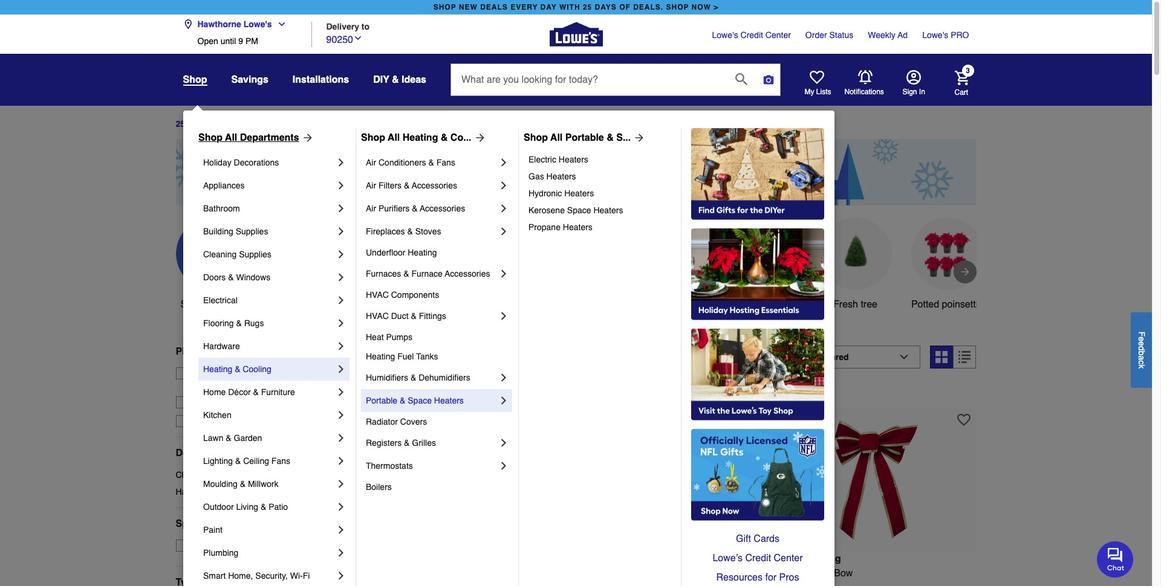 Task type: vqa. For each thing, say whether or not it's contained in the screenshot.
and to the middle
no



Task type: locate. For each thing, give the bounding box(es) containing it.
1 vertical spatial supplies
[[239, 250, 272, 260]]

living for count
[[393, 554, 421, 565]]

shop inside shop all departments link
[[198, 132, 223, 143]]

Search Query text field
[[451, 64, 726, 96]]

grid view image
[[936, 351, 948, 364]]

1 vertical spatial in
[[792, 568, 800, 579]]

0 horizontal spatial compare
[[377, 388, 412, 397]]

heat pumps
[[366, 333, 413, 342]]

chevron right image
[[335, 157, 347, 169], [335, 180, 347, 192], [498, 203, 510, 215], [498, 226, 510, 238], [335, 249, 347, 261], [498, 310, 510, 322], [335, 318, 347, 330], [335, 364, 347, 376], [498, 395, 510, 407], [335, 410, 347, 422], [335, 479, 347, 491], [335, 502, 347, 514], [335, 548, 347, 560]]

center up the 8.5-
[[774, 554, 803, 564]]

center for lowe's credit center
[[774, 554, 803, 564]]

shop inside shop all deals button
[[181, 299, 203, 310]]

decorations
[[234, 158, 279, 168], [515, 352, 599, 369], [216, 471, 261, 480], [216, 488, 261, 497]]

center left order
[[766, 30, 791, 40]]

& right diy
[[392, 74, 399, 85]]

list view image
[[959, 351, 971, 364]]

1 vertical spatial credit
[[746, 554, 771, 564]]

0 vertical spatial plug-
[[526, 568, 549, 579]]

heating down heat
[[366, 352, 395, 362]]

1 horizontal spatial 25
[[583, 3, 592, 11]]

hanukkah decorations
[[176, 488, 261, 497]]

1 vertical spatial white
[[439, 568, 463, 579]]

0 vertical spatial space
[[567, 206, 591, 215]]

in inside 100-count 20.62-ft multicolor incandescent plug-in christmas string lights
[[588, 583, 596, 587]]

90250 button
[[326, 31, 363, 47]]

1 horizontal spatial 100-
[[565, 568, 585, 579]]

supplies up windows
[[239, 250, 272, 260]]

0 horizontal spatial white
[[439, 568, 463, 579]]

accessories inside air filters & accessories link
[[412, 181, 457, 191]]

& right the filters
[[404, 181, 410, 191]]

air left the filters
[[366, 181, 376, 191]]

100-count 20.62-ft multicolor incandescent plug-in christmas string lights
[[565, 568, 750, 587]]

heating
[[403, 132, 438, 143], [408, 248, 437, 258], [366, 352, 395, 362], [203, 365, 232, 375]]

1 horizontal spatial compare
[[797, 388, 832, 397]]

lowe's up pm
[[244, 19, 272, 29]]

arrow right image
[[631, 132, 646, 144], [959, 266, 971, 278]]

1 shop from the left
[[198, 132, 223, 143]]

delivery up heating & cooling
[[220, 347, 258, 357]]

e
[[1137, 337, 1147, 342], [1137, 342, 1147, 346]]

0 horizontal spatial 25
[[176, 119, 185, 129]]

0 vertical spatial credit
[[741, 30, 763, 40]]

1 vertical spatial deals
[[219, 299, 244, 310]]

delivery up 'lawn & garden'
[[213, 417, 243, 426]]

hawthorne lowe's & nearby stores
[[194, 381, 325, 391]]

k
[[1137, 365, 1147, 369]]

chevron right image for lighting & ceiling fans
[[335, 456, 347, 468]]

2 20.62- from the left
[[613, 568, 641, 579]]

on sale
[[198, 541, 228, 551]]

1 horizontal spatial plug-
[[565, 583, 588, 587]]

heaters up kerosene space heaters
[[565, 189, 594, 198]]

fresh tree
[[834, 299, 878, 310]]

heaters down dehumidifiers
[[434, 396, 464, 406]]

& right lawn
[[226, 434, 232, 443]]

hvac duct & fittings link
[[366, 305, 498, 328]]

shop up conditioners
[[361, 132, 385, 143]]

3 shop from the left
[[524, 132, 548, 143]]

to
[[362, 21, 370, 31]]

2 incandescent from the left
[[693, 568, 750, 579]]

1 ft from the left
[[431, 568, 436, 579]]

conditioners
[[379, 158, 426, 168]]

underfloor
[[366, 248, 406, 258]]

kitchen
[[203, 411, 232, 420]]

chevron right image for doors & windows
[[335, 272, 347, 284]]

1 vertical spatial 25
[[176, 119, 185, 129]]

1 horizontal spatial christmas
[[366, 583, 410, 587]]

hawthorne inside hawthorne lowe's & nearby stores button
[[194, 381, 235, 391]]

in
[[443, 352, 455, 369], [792, 568, 800, 579]]

hawthorne down store
[[194, 381, 235, 391]]

departments down lawn
[[176, 448, 235, 459]]

2 horizontal spatial living
[[813, 554, 841, 565]]

savings
[[231, 74, 269, 85], [471, 299, 505, 310]]

arrow right image
[[299, 132, 314, 144], [472, 132, 486, 144]]

air for air purifiers & accessories
[[366, 204, 376, 214]]

hvac
[[366, 290, 389, 300], [366, 312, 389, 321]]

accessories up the air purifiers & accessories link
[[412, 181, 457, 191]]

1 incandescent from the left
[[466, 568, 524, 579]]

2 vertical spatial air
[[366, 204, 376, 214]]

hvac down furnaces in the left top of the page
[[366, 290, 389, 300]]

deals.
[[634, 3, 664, 11]]

fast
[[194, 417, 210, 426]]

0 vertical spatial delivery
[[326, 21, 359, 31]]

credit up resources for pros link
[[746, 554, 771, 564]]

chevron right image for lawn & garden
[[335, 433, 347, 445]]

appliances
[[203, 181, 245, 191]]

1 100- from the left
[[355, 568, 375, 579]]

chevron right image for thermostats
[[498, 460, 510, 473]]

deals up flooring & rugs
[[219, 299, 244, 310]]

today
[[264, 369, 287, 379]]

heart outline image
[[958, 414, 971, 427]]

chevron right image for moulding & millwork
[[335, 479, 347, 491]]

accessories inside 'furnaces & furnace accessories' link
[[445, 269, 490, 279]]

1 horizontal spatial portable
[[566, 132, 604, 143]]

2 lights from the left
[[673, 583, 699, 587]]

fans inside "lighting & ceiling fans" "link"
[[272, 457, 290, 466]]

lowe's credit center link
[[692, 549, 825, 569]]

0 horizontal spatial pickup
[[176, 347, 208, 357]]

pickup
[[176, 347, 208, 357], [236, 369, 262, 379]]

2 100- from the left
[[565, 568, 585, 579]]

holiday hosting essentials. image
[[692, 229, 825, 321]]

all for deals
[[206, 299, 216, 310]]

1 string from the left
[[412, 583, 438, 587]]

compare
[[377, 388, 412, 397], [797, 388, 832, 397]]

1 vertical spatial delivery
[[220, 347, 258, 357]]

hawthorne up open until 9 pm
[[198, 19, 241, 29]]

supplies for building supplies
[[236, 227, 268, 237]]

all for portable
[[551, 132, 563, 143]]

heating up the 'furnace'
[[408, 248, 437, 258]]

heaters down kerosene space heaters
[[563, 223, 593, 232]]

1 horizontal spatial living
[[393, 554, 421, 565]]

1 vertical spatial center
[[774, 554, 803, 564]]

1 e from the top
[[1137, 337, 1147, 342]]

1 vertical spatial air
[[366, 181, 376, 191]]

installations
[[293, 74, 349, 85]]

pickup up free
[[176, 347, 208, 357]]

& left the 'furnace'
[[404, 269, 409, 279]]

0 vertical spatial air
[[366, 158, 376, 168]]

plug-
[[526, 568, 549, 579], [565, 583, 588, 587]]

my lists
[[805, 88, 832, 96]]

c
[[1137, 360, 1147, 365]]

fans for lighting & ceiling fans
[[272, 457, 290, 466]]

0 vertical spatial savings button
[[231, 69, 269, 91]]

savings button
[[231, 69, 269, 91], [452, 218, 524, 312]]

0 horizontal spatial lights
[[440, 583, 466, 587]]

lowe's down >
[[712, 30, 739, 40]]

& right doors
[[228, 273, 234, 283]]

shop
[[434, 3, 457, 11], [666, 3, 689, 11]]

patio
[[269, 503, 288, 512]]

shop left now
[[666, 3, 689, 11]]

& inside 'link'
[[228, 273, 234, 283]]

0 horizontal spatial savings
[[231, 74, 269, 85]]

1 horizontal spatial in
[[792, 568, 800, 579]]

chevron right image
[[498, 157, 510, 169], [498, 180, 510, 192], [335, 203, 347, 215], [335, 226, 347, 238], [498, 268, 510, 280], [335, 272, 347, 284], [335, 295, 347, 307], [335, 341, 347, 353], [498, 372, 510, 384], [335, 387, 347, 399], [335, 433, 347, 445], [498, 437, 510, 450], [335, 456, 347, 468], [498, 460, 510, 473], [335, 525, 347, 537], [335, 571, 347, 583]]

1 vertical spatial plug-
[[565, 583, 588, 587]]

lighting
[[203, 457, 233, 466]]

center for lowe's credit center
[[766, 30, 791, 40]]

& right décor
[[253, 388, 259, 397]]

chevron right image for flooring & rugs
[[335, 318, 347, 330]]

doors
[[203, 273, 226, 283]]

incandescent
[[466, 568, 524, 579], [693, 568, 750, 579]]

1 vertical spatial accessories
[[420, 204, 465, 214]]

in left w
[[792, 568, 800, 579]]

0 horizontal spatial ft
[[431, 568, 436, 579]]

credit up search image
[[741, 30, 763, 40]]

0 vertical spatial accessories
[[412, 181, 457, 191]]

fuel
[[398, 352, 414, 362]]

2 hvac from the top
[[366, 312, 389, 321]]

delivery up "90250"
[[326, 21, 359, 31]]

chevron right image for heating & cooling
[[335, 364, 347, 376]]

accessories inside the air purifiers & accessories link
[[420, 204, 465, 214]]

0 vertical spatial in
[[443, 352, 455, 369]]

shop for shop all departments
[[198, 132, 223, 143]]

1 vertical spatial hvac
[[366, 312, 389, 321]]

0 horizontal spatial portable
[[366, 396, 398, 406]]

1 lights from the left
[[440, 583, 466, 587]]

None search field
[[451, 64, 781, 107]]

0 vertical spatial portable
[[566, 132, 604, 143]]

1 horizontal spatial in
[[588, 583, 596, 587]]

1 hvac from the top
[[366, 290, 389, 300]]

0 vertical spatial white
[[751, 299, 776, 310]]

arrow right image up holiday decorations link
[[299, 132, 314, 144]]

accessories for furnaces & furnace accessories
[[445, 269, 490, 279]]

s...
[[617, 132, 631, 143]]

0 horizontal spatial 100-
[[355, 568, 375, 579]]

shop left new
[[434, 3, 457, 11]]

fresh
[[834, 299, 858, 310]]

lowe's
[[713, 554, 743, 564]]

1 horizontal spatial lights
[[673, 583, 699, 587]]

25 right with
[[583, 3, 592, 11]]

1 vertical spatial savings
[[471, 299, 505, 310]]

chevron right image for hvac duct & fittings
[[498, 310, 510, 322]]

0 vertical spatial fans
[[437, 158, 455, 168]]

paint
[[203, 526, 223, 535]]

portable up electric heaters link at the top
[[566, 132, 604, 143]]

0 vertical spatial arrow right image
[[631, 132, 646, 144]]

chevron right image for building supplies
[[335, 226, 347, 238]]

shop for shop all heating & co...
[[361, 132, 385, 143]]

heat pumps link
[[366, 328, 510, 347]]

portable & space heaters
[[366, 396, 464, 406]]

ft inside holiday living 100-count 20.62-ft white incandescent plug- in christmas string lights
[[431, 568, 436, 579]]

2 horizontal spatial shop
[[524, 132, 548, 143]]

hawthorne lowe's & nearby stores button
[[194, 380, 325, 392]]

0 horizontal spatial shop
[[198, 132, 223, 143]]

1 vertical spatial hawthorne
[[194, 381, 235, 391]]

1 air from the top
[[366, 158, 376, 168]]

accessories for air purifiers & accessories
[[420, 204, 465, 214]]

& left s...
[[607, 132, 614, 143]]

led
[[387, 299, 405, 310]]

e up d
[[1137, 337, 1147, 342]]

20.62-
[[403, 568, 431, 579], [613, 568, 641, 579]]

weekly ad link
[[868, 29, 908, 41]]

& up radiator covers
[[400, 396, 406, 406]]

2 horizontal spatial in
[[920, 88, 926, 96]]

2 air from the top
[[366, 181, 376, 191]]

0 vertical spatial hawthorne
[[198, 19, 241, 29]]

1 20.62- from the left
[[403, 568, 431, 579]]

space up the covers
[[408, 396, 432, 406]]

25
[[583, 3, 592, 11], [176, 119, 185, 129]]

1 vertical spatial pickup
[[236, 369, 262, 379]]

shop all deals
[[181, 299, 244, 310]]

0 vertical spatial pickup
[[176, 347, 208, 357]]

holiday for holiday living 8.5-in w red bow
[[775, 554, 810, 565]]

2 arrow right image from the left
[[472, 132, 486, 144]]

0 horizontal spatial in
[[355, 583, 363, 587]]

purifiers
[[379, 204, 410, 214]]

2 horizontal spatial christmas
[[599, 583, 642, 587]]

shop left electrical
[[181, 299, 203, 310]]

boilers link
[[366, 478, 510, 497]]

shop button
[[183, 74, 207, 86]]

all inside button
[[206, 299, 216, 310]]

0 horizontal spatial 20.62-
[[403, 568, 431, 579]]

1 horizontal spatial string
[[645, 583, 670, 587]]

fireplaces & stoves
[[366, 227, 441, 237]]

moulding & millwork
[[203, 480, 279, 489]]

shop all deals button
[[176, 218, 248, 312]]

arrow right image up poinsettia
[[959, 266, 971, 278]]

1 count from the left
[[375, 568, 401, 579]]

supplies for cleaning supplies
[[239, 250, 272, 260]]

accessories up hvac components link
[[445, 269, 490, 279]]

2 e from the top
[[1137, 342, 1147, 346]]

1 horizontal spatial fans
[[437, 158, 455, 168]]

plumbing
[[203, 549, 239, 558]]

heaters down hydronic heaters link
[[594, 206, 623, 215]]

lowe's credit center
[[713, 554, 803, 564]]

2 vertical spatial accessories
[[445, 269, 490, 279]]

0 horizontal spatial plug-
[[526, 568, 549, 579]]

holiday inside holiday living 100-count 20.62-ft white incandescent plug- in christmas string lights
[[355, 554, 390, 565]]

grilles
[[412, 439, 436, 448]]

& left stoves
[[407, 227, 413, 237]]

0 horizontal spatial string
[[412, 583, 438, 587]]

deals right of
[[220, 119, 243, 129]]

arrow right image up electric heaters link at the top
[[631, 132, 646, 144]]

1 horizontal spatial 20.62-
[[613, 568, 641, 579]]

0 vertical spatial shop
[[183, 74, 207, 85]]

credit for lowe's
[[746, 554, 771, 564]]

fans inside air conditioners & fans link
[[437, 158, 455, 168]]

departments up holiday decorations link
[[240, 132, 299, 143]]

2 ft from the left
[[641, 568, 646, 579]]

all up conditioners
[[388, 132, 400, 143]]

hvac up heat
[[366, 312, 389, 321]]

new
[[459, 3, 478, 11]]

decorations inside "link"
[[216, 471, 261, 480]]

camera image
[[763, 74, 775, 86]]

all for heating
[[388, 132, 400, 143]]

e up b on the bottom right of the page
[[1137, 342, 1147, 346]]

cart
[[955, 88, 969, 97]]

0 horizontal spatial living
[[236, 503, 258, 512]]

in up dehumidifiers
[[443, 352, 455, 369]]

1 horizontal spatial count
[[585, 568, 611, 579]]

& right store
[[235, 365, 240, 375]]

search image
[[736, 73, 748, 85]]

smart home, security, wi-fi
[[203, 572, 310, 581]]

0 vertical spatial departments
[[240, 132, 299, 143]]

free store pickup today at:
[[194, 369, 298, 379]]

& up store
[[210, 347, 217, 357]]

1 horizontal spatial shop
[[361, 132, 385, 143]]

savings down pm
[[231, 74, 269, 85]]

3 air from the top
[[366, 204, 376, 214]]

humidifiers & dehumidifiers
[[366, 373, 471, 383]]

hvac for hvac duct & fittings
[[366, 312, 389, 321]]

electrical
[[203, 296, 238, 306]]

hawthorne inside hawthorne lowe's button
[[198, 19, 241, 29]]

chevron right image for appliances
[[335, 180, 347, 192]]

savings up '198 products in holiday decorations'
[[471, 299, 505, 310]]

0 horizontal spatial christmas
[[176, 471, 214, 480]]

lights inside holiday living 100-count 20.62-ft white incandescent plug- in christmas string lights
[[440, 583, 466, 587]]

living for patio
[[236, 503, 258, 512]]

hawthorne for hawthorne lowe's
[[198, 19, 241, 29]]

shop up electric
[[524, 132, 548, 143]]

0 horizontal spatial count
[[375, 568, 401, 579]]

shop inside shop all heating & co... link
[[361, 132, 385, 143]]

chevron right image for paint
[[335, 525, 347, 537]]

location image
[[183, 19, 193, 29]]

shop down 25 days of deals link
[[198, 132, 223, 143]]

holiday for holiday decorations
[[203, 158, 232, 168]]

100- inside 100-count 20.62-ft multicolor incandescent plug-in christmas string lights
[[565, 568, 585, 579]]

thermostats
[[366, 462, 413, 471]]

1 compare from the left
[[377, 388, 412, 397]]

fans right "ceiling"
[[272, 457, 290, 466]]

25 left days
[[176, 119, 185, 129]]

0 horizontal spatial shop
[[434, 3, 457, 11]]

1 horizontal spatial savings button
[[452, 218, 524, 312]]

portable up radiator
[[366, 396, 398, 406]]

0 vertical spatial hvac
[[366, 290, 389, 300]]

0 vertical spatial 25
[[583, 3, 592, 11]]

f
[[1137, 332, 1147, 337]]

all up electric heaters
[[551, 132, 563, 143]]

arrow right image up air conditioners & fans link
[[472, 132, 486, 144]]

1 horizontal spatial ft
[[641, 568, 646, 579]]

air left conditioners
[[366, 158, 376, 168]]

gift cards link
[[692, 530, 825, 549]]

1 vertical spatial shop
[[181, 299, 203, 310]]

supplies up "cleaning supplies"
[[236, 227, 268, 237]]

decorations for hanukkah decorations
[[216, 488, 261, 497]]

1 horizontal spatial white
[[751, 299, 776, 310]]

shop down open on the top of the page
[[183, 74, 207, 85]]

0 horizontal spatial incandescent
[[466, 568, 524, 579]]

2 count from the left
[[585, 568, 611, 579]]

christmas inside 100-count 20.62-ft multicolor incandescent plug-in christmas string lights
[[599, 583, 642, 587]]

2 shop from the left
[[361, 132, 385, 143]]

arrow right image inside shop all departments link
[[299, 132, 314, 144]]

heaters down shop all portable & s...
[[559, 155, 589, 165]]

fans up air filters & accessories link in the left of the page
[[437, 158, 455, 168]]

1 vertical spatial arrow right image
[[959, 266, 971, 278]]

living inside holiday living 100-count 20.62-ft white incandescent plug- in christmas string lights
[[393, 554, 421, 565]]

&
[[392, 74, 399, 85], [441, 132, 448, 143], [607, 132, 614, 143], [429, 158, 434, 168], [404, 181, 410, 191], [412, 204, 418, 214], [407, 227, 413, 237], [404, 269, 409, 279], [228, 273, 234, 283], [411, 312, 417, 321], [236, 319, 242, 329], [210, 347, 217, 357], [235, 365, 240, 375], [411, 373, 416, 383], [266, 381, 271, 391], [253, 388, 259, 397], [400, 396, 406, 406], [226, 434, 232, 443], [404, 439, 410, 448], [235, 457, 241, 466], [240, 480, 246, 489], [261, 503, 266, 512]]

compare for 1001813120 element
[[377, 388, 412, 397]]

chevron right image for fireplaces & stoves
[[498, 226, 510, 238]]

0 horizontal spatial arrow right image
[[299, 132, 314, 144]]

1 vertical spatial savings button
[[452, 218, 524, 312]]

all up the flooring at left bottom
[[206, 299, 216, 310]]

space down hydronic heaters
[[567, 206, 591, 215]]

& inside "link"
[[235, 457, 241, 466]]

& left "ceiling"
[[235, 457, 241, 466]]

0 horizontal spatial arrow right image
[[631, 132, 646, 144]]

pickup up hawthorne lowe's & nearby stores button
[[236, 369, 262, 379]]

compare inside the 5013254527 element
[[797, 388, 832, 397]]

compare for the 5013254527 element
[[797, 388, 832, 397]]

air left purifiers
[[366, 204, 376, 214]]

arrow right image inside shop all heating & co... link
[[472, 132, 486, 144]]

shop inside 'shop all portable & s...' link
[[524, 132, 548, 143]]

radiator
[[366, 417, 398, 427]]

2 string from the left
[[645, 583, 670, 587]]

fast delivery
[[194, 417, 243, 426]]

0 horizontal spatial space
[[408, 396, 432, 406]]

2 compare from the left
[[797, 388, 832, 397]]

string
[[412, 583, 438, 587], [645, 583, 670, 587]]

shop
[[198, 132, 223, 143], [361, 132, 385, 143], [524, 132, 548, 143]]

order status
[[806, 30, 854, 40]]

1 vertical spatial space
[[408, 396, 432, 406]]

1 arrow right image from the left
[[299, 132, 314, 144]]

every
[[511, 3, 538, 11]]

hardware link
[[203, 335, 335, 358]]

delivery
[[326, 21, 359, 31], [220, 347, 258, 357], [213, 417, 243, 426]]

electric heaters link
[[529, 151, 673, 168]]

holiday inside holiday living 8.5-in w red bow
[[775, 554, 810, 565]]

1 horizontal spatial incandescent
[[693, 568, 750, 579]]

heaters up hydronic heaters
[[547, 172, 576, 182]]

& left "millwork"
[[240, 480, 246, 489]]

my
[[805, 88, 815, 96]]

1 vertical spatial fans
[[272, 457, 290, 466]]

living inside holiday living 8.5-in w red bow
[[813, 554, 841, 565]]

& down today
[[266, 381, 271, 391]]

hydronic heaters
[[529, 189, 594, 198]]

hawthorne
[[198, 19, 241, 29], [194, 381, 235, 391]]

& inside button
[[392, 74, 399, 85]]

1 vertical spatial departments
[[176, 448, 235, 459]]

decorations for holiday decorations
[[234, 158, 279, 168]]

compare inside 1001813120 element
[[377, 388, 412, 397]]

air for air filters & accessories
[[366, 181, 376, 191]]

shop for shop
[[183, 74, 207, 85]]

all down 25 days of deals
[[225, 132, 237, 143]]

0 vertical spatial center
[[766, 30, 791, 40]]

doors & windows
[[203, 273, 271, 283]]

bathroom link
[[203, 197, 335, 220]]

1 horizontal spatial arrow right image
[[472, 132, 486, 144]]

ft inside 100-count 20.62-ft multicolor incandescent plug-in christmas string lights
[[641, 568, 646, 579]]

chevron down image
[[272, 19, 287, 29]]

1 horizontal spatial space
[[567, 206, 591, 215]]

heaters for propane heaters
[[563, 223, 593, 232]]

chevron right image for holiday decorations
[[335, 157, 347, 169]]

pickup & delivery
[[176, 347, 258, 357]]

accessories down air filters & accessories link in the left of the page
[[420, 204, 465, 214]]



Task type: describe. For each thing, give the bounding box(es) containing it.
1001813120 element
[[355, 386, 412, 398]]

plug- inside holiday living 100-count 20.62-ft white incandescent plug- in christmas string lights
[[526, 568, 549, 579]]

hawthorne for hawthorne lowe's & nearby stores
[[194, 381, 235, 391]]

officially licensed n f l gifts. shop now. image
[[692, 430, 825, 522]]

arrow right image for shop all departments
[[299, 132, 314, 144]]

filters
[[379, 181, 402, 191]]

deals
[[480, 3, 508, 11]]

heat
[[366, 333, 384, 342]]

1 vertical spatial portable
[[366, 396, 398, 406]]

8.5-
[[775, 568, 792, 579]]

all for departments
[[225, 132, 237, 143]]

lowe's home improvement lists image
[[810, 70, 824, 85]]

chevron right image for kitchen
[[335, 410, 347, 422]]

& left grilles
[[404, 439, 410, 448]]

potted poinsettia button
[[911, 218, 984, 312]]

lowe's left pro
[[923, 30, 949, 40]]

plug- inside 100-count 20.62-ft multicolor incandescent plug-in christmas string lights
[[565, 583, 588, 587]]

0 vertical spatial savings
[[231, 74, 269, 85]]

1 shop from the left
[[434, 3, 457, 11]]

until
[[221, 36, 236, 46]]

arrow right image inside 'shop all portable & s...' link
[[631, 132, 646, 144]]

100- inside holiday living 100-count 20.62-ft white incandescent plug- in christmas string lights
[[355, 568, 375, 579]]

chevron right image for air filters & accessories
[[498, 180, 510, 192]]

diy
[[373, 74, 389, 85]]

home,
[[228, 572, 253, 581]]

& right purifiers
[[412, 204, 418, 214]]

departments element
[[176, 448, 336, 460]]

1 horizontal spatial pickup
[[236, 369, 262, 379]]

weekly
[[868, 30, 896, 40]]

lowe's down free store pickup today at:
[[237, 381, 263, 391]]

offers
[[212, 519, 241, 530]]

incandescent inside holiday living 100-count 20.62-ft white incandescent plug- in christmas string lights
[[466, 568, 524, 579]]

& left rugs
[[236, 319, 242, 329]]

count inside holiday living 100-count 20.62-ft white incandescent plug- in christmas string lights
[[375, 568, 401, 579]]

flooring & rugs
[[203, 319, 264, 329]]

chevron right image for registers & grilles
[[498, 437, 510, 450]]

lowe's home improvement logo image
[[550, 8, 603, 61]]

lowe's home improvement notification center image
[[858, 70, 873, 85]]

order status link
[[806, 29, 854, 41]]

25 days of deals. shop new deals every day. while supplies last. image
[[176, 139, 977, 206]]

lawn & garden
[[203, 434, 262, 443]]

heating & cooling
[[203, 365, 272, 375]]

lowe's home improvement account image
[[907, 70, 921, 85]]

shop all departments
[[198, 132, 299, 143]]

chevron right image for outdoor living & patio
[[335, 502, 347, 514]]

resources for pros link
[[692, 569, 825, 587]]

appliances link
[[203, 174, 335, 197]]

pm
[[246, 36, 258, 46]]

of
[[210, 119, 218, 129]]

fresh tree button
[[819, 218, 892, 312]]

for
[[766, 573, 777, 584]]

holiday decorations
[[203, 158, 279, 168]]

special offers
[[176, 519, 241, 530]]

deals inside button
[[219, 299, 244, 310]]

holiday living 8.5-in w red bow
[[775, 554, 853, 579]]

hydronic heaters link
[[529, 185, 673, 202]]

products
[[384, 352, 439, 369]]

air filters & accessories
[[366, 181, 457, 191]]

& left 'patio'
[[261, 503, 266, 512]]

chevron right image for portable & space heaters
[[498, 395, 510, 407]]

visit the lowe's toy shop. image
[[692, 329, 825, 421]]

hardware
[[203, 342, 240, 352]]

shop all departments link
[[198, 131, 314, 145]]

& down products
[[411, 373, 416, 383]]

chevron right image for home décor & furniture
[[335, 387, 347, 399]]

gift cards
[[736, 534, 780, 545]]

cooling
[[243, 365, 272, 375]]

free
[[194, 369, 211, 379]]

in inside holiday living 100-count 20.62-ft white incandescent plug- in christmas string lights
[[355, 583, 363, 587]]

198
[[355, 352, 380, 369]]

paint link
[[203, 519, 335, 542]]

electrical link
[[203, 289, 335, 312]]

lighting & ceiling fans
[[203, 457, 290, 466]]

0 horizontal spatial savings button
[[231, 69, 269, 91]]

christmas inside "link"
[[176, 471, 214, 480]]

air for air conditioners & fans
[[366, 158, 376, 168]]

decorations for christmas decorations
[[216, 471, 261, 480]]

with
[[560, 3, 581, 11]]

20.62- inside holiday living 100-count 20.62-ft white incandescent plug- in christmas string lights
[[403, 568, 431, 579]]

f e e d b a c k
[[1137, 332, 1147, 369]]

lowe's pro
[[923, 30, 970, 40]]

christmas inside holiday living 100-count 20.62-ft white incandescent plug- in christmas string lights
[[366, 583, 410, 587]]

sign in button
[[903, 70, 926, 97]]

security,
[[256, 572, 288, 581]]

5013254527 element
[[775, 386, 832, 398]]

in inside button
[[920, 88, 926, 96]]

chevron right image for furnaces & furnace accessories
[[498, 268, 510, 280]]

resources for pros
[[717, 573, 800, 584]]

0 vertical spatial deals
[[220, 119, 243, 129]]

outdoor
[[203, 503, 234, 512]]

heaters for hydronic heaters
[[565, 189, 594, 198]]

& up air filters & accessories link in the left of the page
[[429, 158, 434, 168]]

count inside 100-count 20.62-ft multicolor incandescent plug-in christmas string lights
[[585, 568, 611, 579]]

accessories for air filters & accessories
[[412, 181, 457, 191]]

2 vertical spatial delivery
[[213, 417, 243, 426]]

heaters for gas heaters
[[547, 172, 576, 182]]

chevron right image for plumbing
[[335, 548, 347, 560]]

>
[[714, 3, 719, 11]]

installations button
[[293, 69, 349, 91]]

chevron down image
[[353, 33, 363, 43]]

chevron right image for hardware
[[335, 341, 347, 353]]

incandescent inside 100-count 20.62-ft multicolor incandescent plug-in christmas string lights
[[693, 568, 750, 579]]

lowe's credit center
[[712, 30, 791, 40]]

notifications
[[845, 88, 884, 96]]

& right duct
[[411, 312, 417, 321]]

shop for shop all deals
[[181, 299, 203, 310]]

chevron right image for air purifiers & accessories
[[498, 203, 510, 215]]

chevron right image for air conditioners & fans
[[498, 157, 510, 169]]

special
[[176, 519, 210, 530]]

days
[[188, 119, 208, 129]]

chevron right image for smart home, security, wi-fi
[[335, 571, 347, 583]]

chevron right image for cleaning supplies
[[335, 249, 347, 261]]

led button
[[360, 218, 432, 312]]

1 horizontal spatial departments
[[240, 132, 299, 143]]

chevron right image for electrical
[[335, 295, 347, 307]]

chat invite button image
[[1097, 541, 1134, 578]]

hvac for hvac components
[[366, 290, 389, 300]]

w
[[802, 568, 811, 579]]

shop all portable & s...
[[524, 132, 631, 143]]

white inside holiday living 100-count 20.62-ft white incandescent plug- in christmas string lights
[[439, 568, 463, 579]]

portable & space heaters link
[[366, 390, 498, 413]]

90250
[[326, 34, 353, 45]]

weekly ad
[[868, 30, 908, 40]]

string inside 100-count 20.62-ft multicolor incandescent plug-in christmas string lights
[[645, 583, 670, 587]]

9
[[238, 36, 243, 46]]

propane heaters
[[529, 223, 593, 232]]

pros
[[780, 573, 800, 584]]

pumps
[[386, 333, 413, 342]]

heart outline image
[[748, 414, 761, 427]]

radiator covers
[[366, 417, 427, 427]]

registers
[[366, 439, 402, 448]]

arrow right image for shop all heating & co...
[[472, 132, 486, 144]]

chevron right image for humidifiers & dehumidifiers
[[498, 372, 510, 384]]

status
[[830, 30, 854, 40]]

0 horizontal spatial in
[[443, 352, 455, 369]]

shop for shop all portable & s...
[[524, 132, 548, 143]]

20.62- inside 100-count 20.62-ft multicolor incandescent plug-in christmas string lights
[[613, 568, 641, 579]]

building supplies
[[203, 227, 268, 237]]

white inside button
[[751, 299, 776, 310]]

hanukkah
[[176, 488, 214, 497]]

furniture
[[261, 388, 295, 397]]

lowe's home improvement cart image
[[955, 70, 970, 85]]

registers & grilles link
[[366, 432, 498, 455]]

ceiling
[[243, 457, 269, 466]]

lists
[[817, 88, 832, 96]]

chevron right image for bathroom
[[335, 203, 347, 215]]

boilers
[[366, 483, 392, 492]]

heaters for electric heaters
[[559, 155, 589, 165]]

heating & cooling link
[[203, 358, 335, 381]]

christmas decorations
[[176, 471, 261, 480]]

1 horizontal spatial arrow right image
[[959, 266, 971, 278]]

find gifts for the diyer. image
[[692, 128, 825, 220]]

0 horizontal spatial departments
[[176, 448, 235, 459]]

in inside holiday living 8.5-in w red bow
[[792, 568, 800, 579]]

home décor & furniture link
[[203, 381, 335, 404]]

poinsettia
[[942, 299, 984, 310]]

air conditioners & fans link
[[366, 151, 498, 174]]

cleaning supplies link
[[203, 243, 335, 266]]

red
[[814, 568, 832, 579]]

& left the co...
[[441, 132, 448, 143]]

propane heaters link
[[529, 219, 673, 236]]

credit for lowe's
[[741, 30, 763, 40]]

fans for air conditioners & fans
[[437, 158, 455, 168]]

flooring & rugs link
[[203, 312, 335, 335]]

furnaces
[[366, 269, 401, 279]]

components
[[391, 290, 439, 300]]

lights inside 100-count 20.62-ft multicolor incandescent plug-in christmas string lights
[[673, 583, 699, 587]]

1 horizontal spatial savings
[[471, 299, 505, 310]]

order
[[806, 30, 827, 40]]

holiday for holiday living 100-count 20.62-ft white incandescent plug- in christmas string lights
[[355, 554, 390, 565]]

heating down pickup & delivery in the left bottom of the page
[[203, 365, 232, 375]]

propane
[[529, 223, 561, 232]]

living for in
[[813, 554, 841, 565]]

& inside button
[[266, 381, 271, 391]]

outdoor living & patio
[[203, 503, 288, 512]]

shop all heating & co... link
[[361, 131, 486, 145]]

lawn & garden link
[[203, 427, 335, 450]]

holiday living 100-count 20.62-ft white incandescent plug- in christmas string lights
[[355, 554, 549, 587]]

string inside holiday living 100-count 20.62-ft white incandescent plug- in christmas string lights
[[412, 583, 438, 587]]

heating up air conditioners & fans
[[403, 132, 438, 143]]

2 shop from the left
[[666, 3, 689, 11]]

stores
[[302, 381, 325, 391]]



